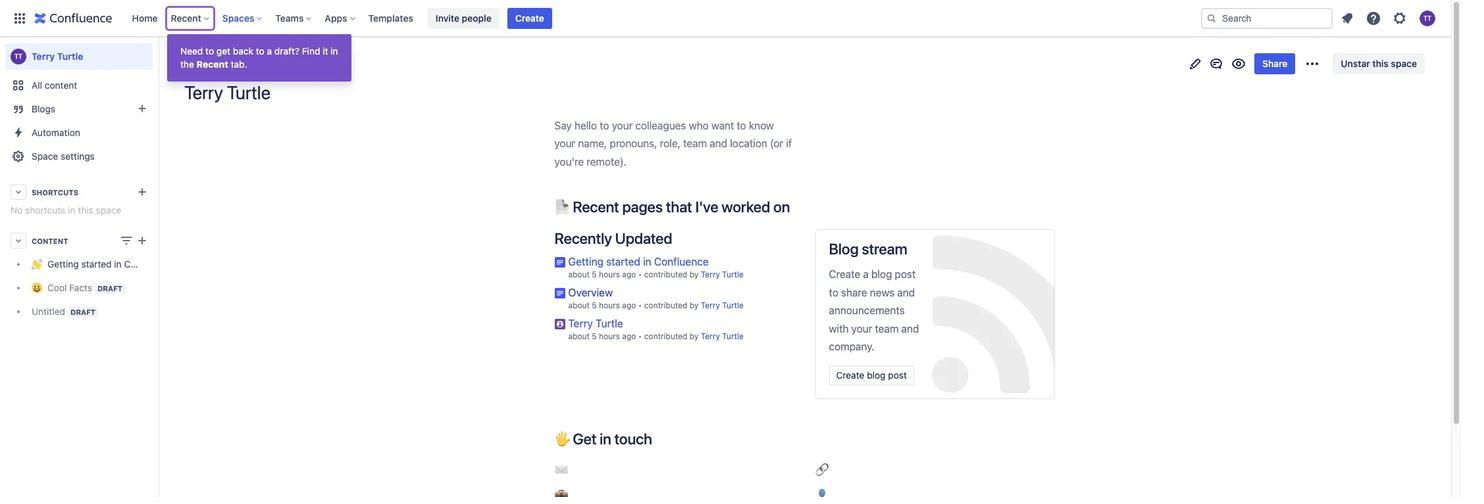 Task type: locate. For each thing, give the bounding box(es) containing it.
draft down 'getting started in confluence'
[[97, 284, 123, 293]]

1 horizontal spatial confluence
[[655, 256, 709, 268]]

need to get back to a draft? find it in the
[[180, 45, 338, 70]]

all content
[[32, 80, 77, 91]]

started down recently updated
[[607, 256, 641, 268]]

spaces button
[[219, 8, 268, 29]]

tab.
[[231, 59, 247, 70]]

started inside getting started in confluence about 5 hours ago • contributed by terry turtle
[[607, 256, 641, 268]]

1 vertical spatial team
[[875, 323, 899, 335]]

contributed down overview about 5 hours ago • contributed by terry turtle
[[645, 332, 688, 342]]

unstar
[[1342, 58, 1371, 69]]

0 vertical spatial a
[[267, 45, 272, 57]]

cool facts draft
[[47, 283, 123, 294]]

0 vertical spatial by
[[690, 270, 699, 280]]

confluence inside getting started in confluence about 5 hours ago • contributed by terry turtle
[[655, 256, 709, 268]]

getting started in confluence
[[47, 259, 173, 270]]

2 vertical spatial by
[[690, 332, 699, 342]]

1 vertical spatial space
[[96, 205, 121, 216]]

who
[[689, 120, 709, 132]]

with
[[829, 323, 849, 335]]

0 vertical spatial your
[[612, 120, 633, 132]]

1 vertical spatial your
[[555, 138, 576, 150]]

find
[[302, 45, 320, 57]]

people
[[462, 12, 492, 23]]

about
[[569, 270, 590, 280], [569, 301, 590, 311], [569, 332, 590, 342]]

2 by from the top
[[690, 301, 699, 311]]

1 vertical spatial a
[[864, 269, 869, 281]]

1 vertical spatial blog
[[867, 370, 886, 382]]

0 vertical spatial create
[[515, 12, 545, 23]]

3 contributed from the top
[[645, 332, 688, 342]]

recent down the get
[[197, 59, 228, 70]]

your
[[612, 120, 633, 132], [555, 138, 576, 150], [852, 323, 873, 335]]

draft?
[[275, 45, 300, 57]]

🖐
[[555, 430, 570, 448]]

create
[[515, 12, 545, 23], [829, 269, 861, 281], [837, 370, 865, 382]]

space down settings icon
[[1392, 58, 1418, 69]]

3 ago from the top
[[623, 332, 636, 342]]

draft inside 'cool facts draft'
[[97, 284, 123, 293]]

create up share
[[829, 269, 861, 281]]

terry turtle about 5 hours ago • contributed by terry turtle
[[569, 318, 744, 342]]

1 horizontal spatial space
[[1392, 58, 1418, 69]]

📄
[[555, 199, 570, 216]]

getting
[[569, 256, 604, 268], [47, 259, 79, 270]]

0 vertical spatial post
[[895, 269, 916, 281]]

1 horizontal spatial a
[[864, 269, 869, 281]]

2 vertical spatial ago
[[623, 332, 636, 342]]

0 vertical spatial •
[[639, 270, 642, 280]]

2 vertical spatial 5
[[592, 332, 597, 342]]

2 • from the top
[[639, 301, 642, 311]]

confluence
[[655, 256, 709, 268], [124, 259, 173, 270]]

0 vertical spatial space
[[1392, 58, 1418, 69]]

by inside 'terry turtle about 5 hours ago • contributed by terry turtle'
[[690, 332, 699, 342]]

more actions image
[[1305, 56, 1321, 72]]

1 by from the top
[[690, 270, 699, 280]]

blogs
[[32, 103, 55, 115]]

• down overview about 5 hours ago • contributed by terry turtle
[[639, 332, 642, 342]]

add shortcut image
[[134, 184, 150, 200]]

global element
[[8, 0, 1199, 37]]

banner
[[0, 0, 1452, 37]]

create inside button
[[837, 370, 865, 382]]

post
[[895, 269, 916, 281], [889, 370, 907, 382]]

1 horizontal spatial this
[[1373, 58, 1389, 69]]

0 vertical spatial hours
[[599, 270, 620, 280]]

0 horizontal spatial this
[[78, 205, 93, 216]]

space down shortcuts dropdown button
[[96, 205, 121, 216]]

in right get
[[600, 430, 612, 448]]

home
[[132, 12, 158, 23]]

automation
[[32, 127, 80, 138]]

overview about 5 hours ago • contributed by terry turtle
[[569, 287, 744, 311]]

in right it
[[331, 45, 338, 57]]

blog down company.
[[867, 370, 886, 382]]

1 horizontal spatial team
[[875, 323, 899, 335]]

2 hours from the top
[[599, 301, 620, 311]]

turtle inside getting started in confluence about 5 hours ago • contributed by terry turtle
[[723, 270, 744, 280]]

create for create
[[515, 12, 545, 23]]

3 • from the top
[[639, 332, 642, 342]]

by inside getting started in confluence about 5 hours ago • contributed by terry turtle
[[690, 270, 699, 280]]

tree
[[5, 253, 173, 324]]

settings icon image
[[1393, 10, 1409, 26]]

you're
[[555, 156, 584, 168]]

0 horizontal spatial draft
[[71, 308, 96, 317]]

0 horizontal spatial getting
[[47, 259, 79, 270]]

blog inside button
[[867, 370, 886, 382]]

2 vertical spatial and
[[902, 323, 920, 335]]

and down announcements
[[902, 323, 920, 335]]

banner containing home
[[0, 0, 1452, 37]]

2 ago from the top
[[623, 301, 636, 311]]

1 vertical spatial this
[[78, 205, 93, 216]]

0 vertical spatial contributed
[[645, 270, 688, 280]]

1 vertical spatial •
[[639, 301, 642, 311]]

1 horizontal spatial your
[[612, 120, 633, 132]]

your up 'pronouns,'
[[612, 120, 633, 132]]

confluence image
[[34, 10, 112, 26], [34, 10, 112, 26]]

0 vertical spatial team
[[684, 138, 707, 150]]

and inside say hello to your colleagues who want to know your name, pronouns, role, team and location (or if you're remote).
[[710, 138, 728, 150]]

a
[[267, 45, 272, 57], [864, 269, 869, 281]]

confluence inside "link"
[[124, 259, 173, 270]]

your inside create a blog post to share news and announcements with your team and company.
[[852, 323, 873, 335]]

colleagues
[[636, 120, 687, 132]]

2 horizontal spatial your
[[852, 323, 873, 335]]

blog inside create a blog post to share news and announcements with your team and company.
[[872, 269, 893, 281]]

1 vertical spatial contributed
[[645, 301, 688, 311]]

ago up overview about 5 hours ago • contributed by terry turtle
[[623, 270, 636, 280]]

hours up overview
[[599, 270, 620, 280]]

terry inside "space" element
[[32, 51, 55, 62]]

5
[[592, 270, 597, 280], [592, 301, 597, 311], [592, 332, 597, 342]]

in down updated
[[643, 256, 652, 268]]

company.
[[829, 341, 875, 353]]

all
[[32, 80, 42, 91]]

share button
[[1255, 53, 1296, 74]]

hours down overview
[[599, 301, 620, 311]]

in down shortcuts dropdown button
[[68, 205, 75, 216]]

team down announcements
[[875, 323, 899, 335]]

0 vertical spatial ago
[[623, 270, 636, 280]]

1 horizontal spatial draft
[[97, 284, 123, 293]]

by up 'terry turtle about 5 hours ago • contributed by terry turtle'
[[690, 301, 699, 311]]

1 about from the top
[[569, 270, 590, 280]]

to inside create a blog post to share news and announcements with your team and company.
[[829, 287, 839, 299]]

home link
[[128, 8, 162, 29]]

space
[[1392, 58, 1418, 69], [96, 205, 121, 216]]

getting started in confluence link down updated
[[569, 256, 709, 268]]

search image
[[1207, 13, 1218, 23]]

in inside getting started in confluence about 5 hours ago • contributed by terry turtle
[[643, 256, 652, 268]]

recent up "recently"
[[573, 199, 619, 216]]

get
[[217, 45, 231, 57]]

if
[[787, 138, 792, 150]]

0 horizontal spatial started
[[81, 259, 112, 270]]

about inside overview about 5 hours ago • contributed by terry turtle
[[569, 301, 590, 311]]

invite people
[[436, 12, 492, 23]]

• up 'terry turtle about 5 hours ago • contributed by terry turtle'
[[639, 301, 642, 311]]

in
[[331, 45, 338, 57], [68, 205, 75, 216], [643, 256, 652, 268], [114, 259, 122, 270], [600, 430, 612, 448]]

pronouns,
[[610, 138, 658, 150]]

1 horizontal spatial started
[[607, 256, 641, 268]]

by inside overview about 5 hours ago • contributed by terry turtle
[[690, 301, 699, 311]]

1 hours from the top
[[599, 270, 620, 280]]

1 vertical spatial post
[[889, 370, 907, 382]]

3 hours from the top
[[599, 332, 620, 342]]

3 about from the top
[[569, 332, 590, 342]]

contributed up overview about 5 hours ago • contributed by terry turtle
[[645, 270, 688, 280]]

1 vertical spatial and
[[898, 287, 915, 299]]

5 inside getting started in confluence about 5 hours ago • contributed by terry turtle
[[592, 270, 597, 280]]

blog
[[872, 269, 893, 281], [867, 370, 886, 382]]

a left draft?
[[267, 45, 272, 57]]

2 vertical spatial contributed
[[645, 332, 688, 342]]

create inside create a blog post to share news and announcements with your team and company.
[[829, 269, 861, 281]]

getting inside "link"
[[47, 259, 79, 270]]

2 vertical spatial create
[[837, 370, 865, 382]]

0 vertical spatial 5
[[592, 270, 597, 280]]

1 ago from the top
[[623, 270, 636, 280]]

and right the news
[[898, 287, 915, 299]]

started for getting started in confluence
[[81, 259, 112, 270]]

1 horizontal spatial getting
[[569, 256, 604, 268]]

this right the unstar
[[1373, 58, 1389, 69]]

getting inside getting started in confluence about 5 hours ago • contributed by terry turtle
[[569, 256, 604, 268]]

•
[[639, 270, 642, 280], [639, 301, 642, 311], [639, 332, 642, 342]]

a inside need to get back to a draft? find it in the
[[267, 45, 272, 57]]

2 vertical spatial about
[[569, 332, 590, 342]]

ago down overview about 5 hours ago • contributed by terry turtle
[[623, 332, 636, 342]]

terry inside getting started in confluence about 5 hours ago • contributed by terry turtle
[[701, 270, 720, 280]]

this
[[1373, 58, 1389, 69], [78, 205, 93, 216]]

this down shortcuts dropdown button
[[78, 205, 93, 216]]

in down change view icon
[[114, 259, 122, 270]]

team inside say hello to your colleagues who want to know your name, pronouns, role, team and location (or if you're remote).
[[684, 138, 707, 150]]

0 horizontal spatial space
[[96, 205, 121, 216]]

your down say
[[555, 138, 576, 150]]

to
[[206, 45, 214, 57], [256, 45, 265, 57], [600, 120, 609, 132], [737, 120, 747, 132], [829, 287, 839, 299]]

hours down the "overview" link
[[599, 332, 620, 342]]

create inside global element
[[515, 12, 545, 23]]

in inside "tree"
[[114, 259, 122, 270]]

3 by from the top
[[690, 332, 699, 342]]

a up share
[[864, 269, 869, 281]]

2 contributed from the top
[[645, 301, 688, 311]]

copy image
[[789, 199, 805, 215]]

blog stream
[[829, 240, 908, 258]]

2 vertical spatial •
[[639, 332, 642, 342]]

0 vertical spatial draft
[[97, 284, 123, 293]]

shortcuts button
[[5, 180, 153, 204]]

1 vertical spatial 5
[[592, 301, 597, 311]]

turtle
[[57, 51, 83, 62], [209, 58, 233, 69], [227, 82, 271, 103], [723, 270, 744, 280], [723, 301, 744, 311], [596, 318, 623, 330], [723, 332, 744, 342]]

1 contributed from the top
[[645, 270, 688, 280]]

(or
[[770, 138, 784, 150]]

it
[[323, 45, 328, 57]]

team down who
[[684, 138, 707, 150]]

ago inside getting started in confluence about 5 hours ago • contributed by terry turtle
[[623, 270, 636, 280]]

1 vertical spatial hours
[[599, 301, 620, 311]]

your down announcements
[[852, 323, 873, 335]]

draft down 'cool facts draft'
[[71, 308, 96, 317]]

create right people
[[515, 12, 545, 23]]

1 vertical spatial about
[[569, 301, 590, 311]]

hours
[[599, 270, 620, 280], [599, 301, 620, 311], [599, 332, 620, 342]]

• up overview about 5 hours ago • contributed by terry turtle
[[639, 270, 642, 280]]

say
[[555, 120, 572, 132]]

draft
[[97, 284, 123, 293], [71, 308, 96, 317]]

blog up the news
[[872, 269, 893, 281]]

1 vertical spatial create
[[829, 269, 861, 281]]

terry turtle up all content
[[32, 51, 83, 62]]

overview link
[[569, 287, 613, 299]]

🖐 get in touch
[[555, 430, 653, 448]]

tree containing getting started in confluence
[[5, 253, 173, 324]]

1 horizontal spatial getting started in confluence link
[[569, 256, 709, 268]]

0 horizontal spatial team
[[684, 138, 707, 150]]

2 vertical spatial your
[[852, 323, 873, 335]]

getting down "recently"
[[569, 256, 604, 268]]

0 horizontal spatial your
[[555, 138, 576, 150]]

2 vertical spatial hours
[[599, 332, 620, 342]]

templates
[[368, 12, 413, 23]]

2 about from the top
[[569, 301, 590, 311]]

2 vertical spatial recent
[[573, 199, 619, 216]]

in for getting started in confluence about 5 hours ago • contributed by terry turtle
[[643, 256, 652, 268]]

confluence down updated
[[655, 256, 709, 268]]

0 horizontal spatial confluence
[[124, 259, 173, 270]]

confluence down create a page icon
[[124, 259, 173, 270]]

by down overview about 5 hours ago • contributed by terry turtle
[[690, 332, 699, 342]]

tree inside "space" element
[[5, 253, 173, 324]]

draft inside untitled draft
[[71, 308, 96, 317]]

0 vertical spatial recent
[[171, 12, 201, 23]]

recently
[[555, 230, 612, 248]]

ago inside overview about 5 hours ago • contributed by terry turtle
[[623, 301, 636, 311]]

recent up need
[[171, 12, 201, 23]]

terry turtle
[[32, 51, 83, 62], [184, 58, 233, 69], [184, 82, 271, 103]]

this inside unstar this space 'button'
[[1373, 58, 1389, 69]]

0 vertical spatial blog
[[872, 269, 893, 281]]

to right back
[[256, 45, 265, 57]]

getting for getting started in confluence
[[47, 259, 79, 270]]

create down company.
[[837, 370, 865, 382]]

3 5 from the top
[[592, 332, 597, 342]]

a inside create a blog post to share news and announcements with your team and company.
[[864, 269, 869, 281]]

turtle inside overview about 5 hours ago • contributed by terry turtle
[[723, 301, 744, 311]]

1 vertical spatial draft
[[71, 308, 96, 317]]

ago up 'terry turtle about 5 hours ago • contributed by terry turtle'
[[623, 301, 636, 311]]

terry turtle down recent tab.
[[184, 82, 271, 103]]

getting up cool on the bottom left of page
[[47, 259, 79, 270]]

1 • from the top
[[639, 270, 642, 280]]

0 vertical spatial and
[[710, 138, 728, 150]]

spaces
[[222, 12, 254, 23]]

started inside "space" element
[[81, 259, 112, 270]]

1 vertical spatial by
[[690, 301, 699, 311]]

0 vertical spatial this
[[1373, 58, 1389, 69]]

1 vertical spatial recent
[[197, 59, 228, 70]]

space
[[32, 151, 58, 162]]

to right hello
[[600, 120, 609, 132]]

recent inside popup button
[[171, 12, 201, 23]]

shortcuts
[[32, 188, 78, 197]]

back
[[233, 45, 254, 57]]

1 5 from the top
[[592, 270, 597, 280]]

and down the want
[[710, 138, 728, 150]]

create blog post
[[837, 370, 907, 382]]

0 horizontal spatial a
[[267, 45, 272, 57]]

0 vertical spatial about
[[569, 270, 590, 280]]

contributed up 'terry turtle about 5 hours ago • contributed by terry turtle'
[[645, 301, 688, 311]]

getting started in confluence link up 'cool facts draft'
[[5, 253, 173, 277]]

by up overview about 5 hours ago • contributed by terry turtle
[[690, 270, 699, 280]]

1 vertical spatial ago
[[623, 301, 636, 311]]

started up 'cool facts draft'
[[81, 259, 112, 270]]

i've
[[696, 199, 719, 216]]

to left share
[[829, 287, 839, 299]]

change view image
[[119, 233, 134, 249]]

2 5 from the top
[[592, 301, 597, 311]]

started
[[607, 256, 641, 268], [81, 259, 112, 270]]

0 horizontal spatial getting started in confluence link
[[5, 253, 173, 277]]



Task type: vqa. For each thing, say whether or not it's contained in the screenshot.
website inside the Description - Main content area, start typing to enter text. text box
no



Task type: describe. For each thing, give the bounding box(es) containing it.
5 inside 'terry turtle about 5 hours ago • contributed by terry turtle'
[[592, 332, 597, 342]]

name,
[[578, 138, 607, 150]]

in for 🖐 get in touch
[[600, 430, 612, 448]]

copy image
[[651, 431, 667, 447]]

know
[[749, 120, 774, 132]]

announcements
[[829, 305, 905, 317]]

hello
[[575, 120, 597, 132]]

create blog post button
[[829, 366, 915, 386]]

that
[[666, 199, 693, 216]]

hours inside overview about 5 hours ago • contributed by terry turtle
[[599, 301, 620, 311]]

teams
[[276, 12, 304, 23]]

the
[[180, 59, 194, 70]]

✉️
[[555, 464, 571, 476]]

🔗
[[816, 464, 831, 476]]

create link
[[508, 8, 552, 29]]

create a blog post to share news and announcements with your team and company.
[[829, 269, 920, 353]]

role,
[[660, 138, 681, 150]]

• inside getting started in confluence about 5 hours ago • contributed by terry turtle
[[639, 270, 642, 280]]

Search field
[[1202, 8, 1334, 29]]

want
[[712, 120, 735, 132]]

touch
[[615, 430, 653, 448]]

create for create a blog post to share news and announcements with your team and company.
[[829, 269, 861, 281]]

to left the get
[[206, 45, 214, 57]]

terry inside overview about 5 hours ago • contributed by terry turtle
[[701, 301, 720, 311]]

getting started in confluence about 5 hours ago • contributed by terry turtle
[[569, 256, 744, 280]]

recent for recent tab.
[[197, 59, 228, 70]]

hours inside 'terry turtle about 5 hours ago • contributed by terry turtle'
[[599, 332, 620, 342]]

invite
[[436, 12, 460, 23]]

untitled draft
[[32, 306, 96, 317]]

• inside overview about 5 hours ago • contributed by terry turtle
[[639, 301, 642, 311]]

about inside getting started in confluence about 5 hours ago • contributed by terry turtle
[[569, 270, 590, 280]]

need
[[180, 45, 203, 57]]

blogs link
[[5, 97, 153, 121]]

your profile and preferences image
[[1420, 10, 1436, 26]]

space element
[[0, 37, 173, 498]]

stream
[[862, 240, 908, 258]]

recent button
[[167, 8, 215, 29]]

contributed inside 'terry turtle about 5 hours ago • contributed by terry turtle'
[[645, 332, 688, 342]]

on
[[774, 199, 790, 216]]

space inside 'button'
[[1392, 58, 1418, 69]]

in for no shortcuts in this space
[[68, 205, 75, 216]]

space settings
[[32, 151, 95, 162]]

create a page image
[[134, 233, 150, 249]]

post inside create a blog post to share news and announcements with your team and company.
[[895, 269, 916, 281]]

news
[[870, 287, 895, 299]]

content
[[32, 237, 68, 245]]

ago inside 'terry turtle about 5 hours ago • contributed by terry turtle'
[[623, 332, 636, 342]]

contributed inside getting started in confluence about 5 hours ago • contributed by terry turtle
[[645, 270, 688, 280]]

start watching image
[[1232, 56, 1247, 72]]

this inside "space" element
[[78, 205, 93, 216]]

contributed inside overview about 5 hours ago • contributed by terry turtle
[[645, 301, 688, 311]]

shortcuts
[[25, 205, 65, 216]]

in for getting started in confluence
[[114, 259, 122, 270]]

no shortcuts in this space
[[11, 205, 121, 216]]

no
[[11, 205, 23, 216]]

help icon image
[[1366, 10, 1382, 26]]

team inside create a blog post to share news and announcements with your team and company.
[[875, 323, 899, 335]]

untitled
[[32, 306, 65, 317]]

started for getting started in confluence about 5 hours ago • contributed by terry turtle
[[607, 256, 641, 268]]

facts
[[69, 283, 92, 294]]

about inside 'terry turtle about 5 hours ago • contributed by terry turtle'
[[569, 332, 590, 342]]

notification icon image
[[1340, 10, 1356, 26]]

share
[[1263, 58, 1288, 69]]

confluence for getting started in confluence about 5 hours ago • contributed by terry turtle
[[655, 256, 709, 268]]

cool
[[47, 283, 67, 294]]

collapse sidebar image
[[144, 43, 173, 70]]

5 inside overview about 5 hours ago • contributed by terry turtle
[[592, 301, 597, 311]]

post inside button
[[889, 370, 907, 382]]

in inside need to get back to a draft? find it in the
[[331, 45, 338, 57]]

apps
[[325, 12, 347, 23]]

location
[[730, 138, 768, 150]]

turtle inside "space" element
[[57, 51, 83, 62]]

content button
[[5, 229, 153, 253]]

recently updated
[[555, 230, 673, 248]]

getting for getting started in confluence about 5 hours ago • contributed by terry turtle
[[569, 256, 604, 268]]

blog
[[829, 240, 859, 258]]

edit this page image
[[1188, 56, 1204, 72]]

content
[[45, 80, 77, 91]]

share
[[842, 287, 868, 299]]

get
[[573, 430, 597, 448]]

space settings link
[[5, 145, 153, 169]]

confluence for getting started in confluence
[[124, 259, 173, 270]]

settings
[[61, 151, 95, 162]]

worked
[[722, 199, 771, 216]]

templates link
[[365, 8, 417, 29]]

terry turtle inside "space" element
[[32, 51, 83, 62]]

to right the want
[[737, 120, 747, 132]]

remote).
[[587, 156, 627, 168]]

unstar this space button
[[1334, 53, 1426, 74]]

overview
[[569, 287, 613, 299]]

unstar this space
[[1342, 58, 1418, 69]]

invite people button
[[428, 8, 500, 29]]

create for create blog post
[[837, 370, 865, 382]]

pages
[[623, 199, 663, 216]]

apps button
[[321, 8, 361, 29]]

create a blog image
[[134, 101, 150, 117]]

say hello to your colleagues who want to know your name, pronouns, role, team and location (or if you're remote).
[[555, 120, 795, 168]]

hours inside getting started in confluence about 5 hours ago • contributed by terry turtle
[[599, 270, 620, 280]]

• inside 'terry turtle about 5 hours ago • contributed by terry turtle'
[[639, 332, 642, 342]]

recent tab.
[[197, 59, 247, 70]]

all content link
[[5, 74, 153, 97]]

updated
[[615, 230, 673, 248]]

📄 recent pages that i've worked on
[[555, 199, 790, 216]]

automation link
[[5, 121, 153, 145]]

appswitcher icon image
[[12, 10, 28, 26]]

terry turtle down the get
[[184, 58, 233, 69]]

recent for recent
[[171, 12, 201, 23]]



